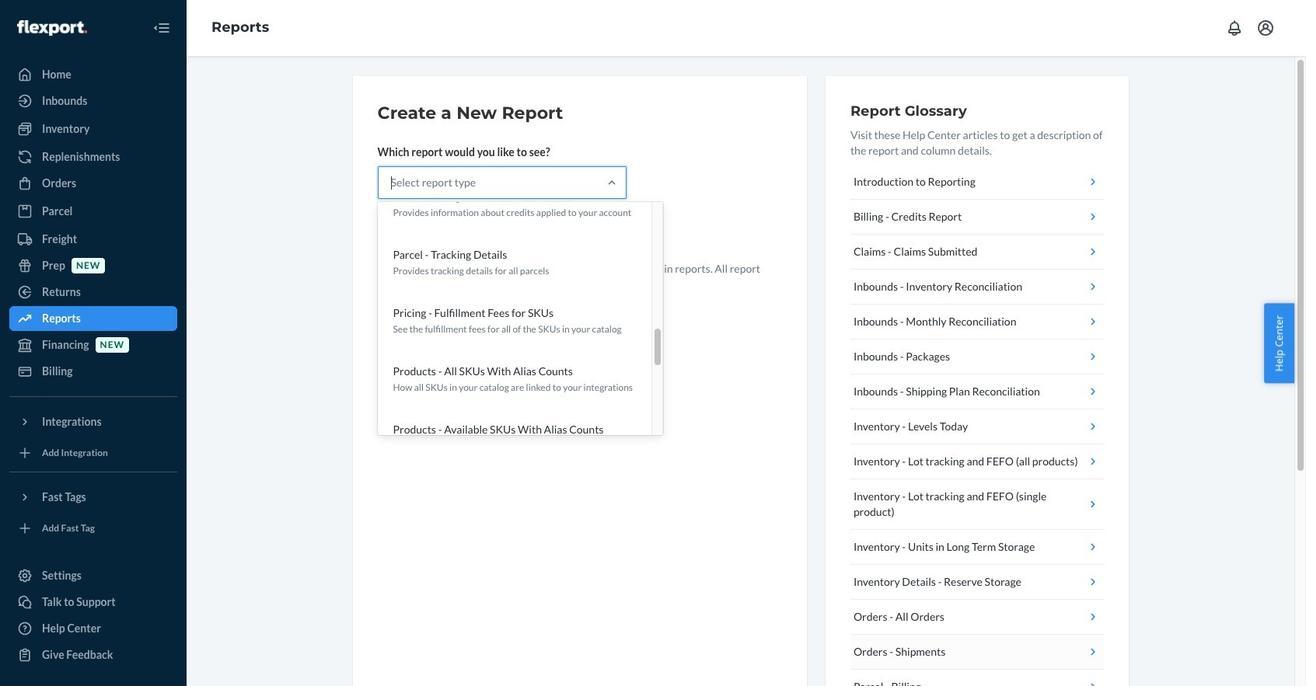 Task type: describe. For each thing, give the bounding box(es) containing it.
open account menu image
[[1256, 19, 1275, 37]]



Task type: locate. For each thing, give the bounding box(es) containing it.
flexport logo image
[[17, 20, 87, 36]]

open notifications image
[[1225, 19, 1244, 37]]

close navigation image
[[152, 19, 171, 37]]



Task type: vqa. For each thing, say whether or not it's contained in the screenshot.
the topmost Help Center
no



